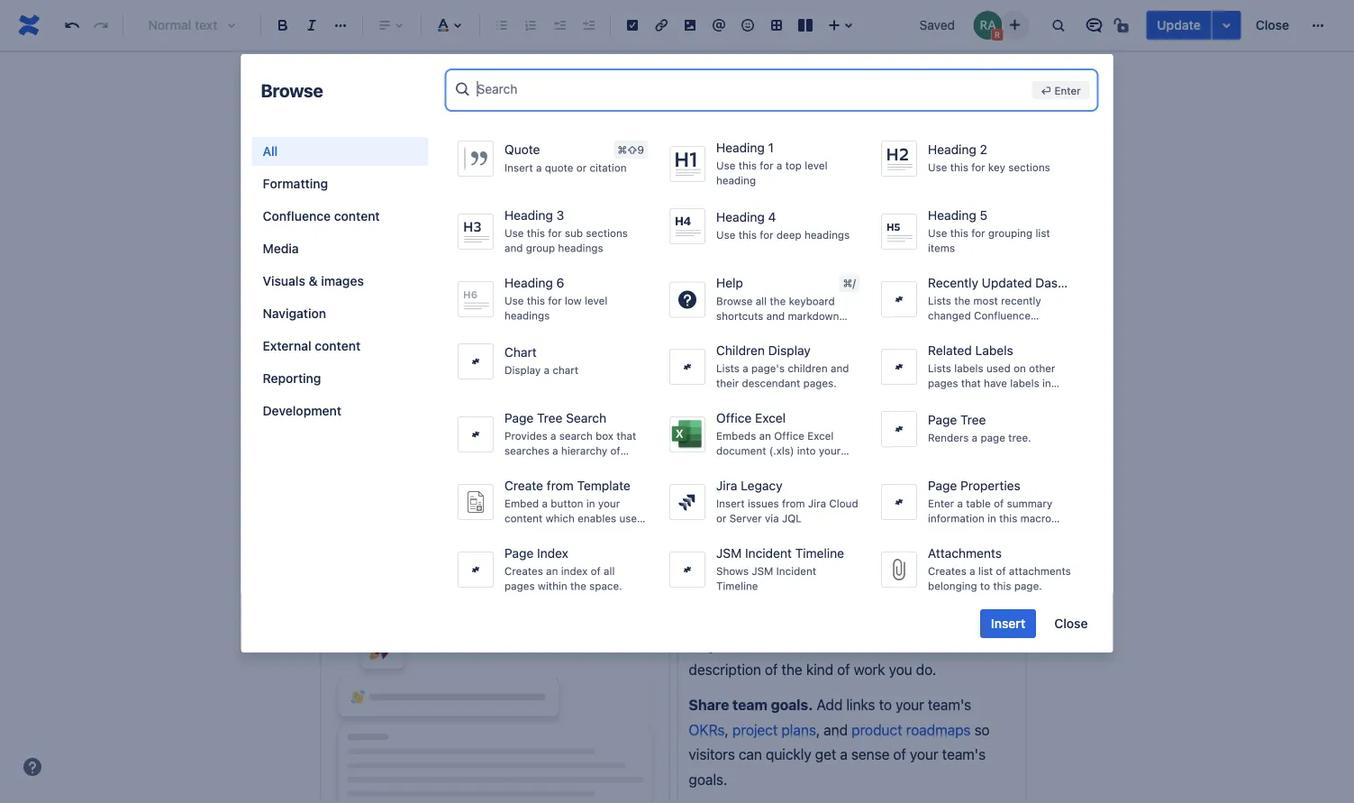 Task type: vqa. For each thing, say whether or not it's contained in the screenshot.
the Heading for Heading 3
yes



Task type: describe. For each thing, give the bounding box(es) containing it.
options
[[716, 324, 753, 337]]

on inside related labels lists labels used on other pages that have labels in common with the current page.
[[1014, 362, 1026, 375]]

navigation button
[[252, 299, 429, 328]]

space. inside page index creates an index of all pages within the space.
[[589, 579, 622, 592]]

on.
[[786, 484, 806, 501]]

your inside create from template embed a button in your content which enables users to create content from any pre-defined template.
[[598, 497, 620, 510]]

the
[[331, 459, 356, 476]]

in inside related labels lists labels used on other pages that have labels in common with the current page.
[[1042, 377, 1051, 389]]

lists inside recently updated dashboard lists the most recently changed confluence content in a dashboard view style.
[[928, 294, 951, 307]]

for for 4
[[760, 229, 773, 241]]

0 vertical spatial or
[[576, 161, 586, 174]]

ruby anderson image
[[974, 11, 1002, 40]]

heading for heading 1
[[716, 140, 765, 155]]

the inside browse all the keyboard shortcuts and markdown options
[[770, 295, 786, 307]]

overview for create a stellar overview
[[470, 331, 550, 355]]

2 , from the left
[[816, 721, 820, 738]]

1 horizontal spatial what
[[613, 484, 645, 501]]

4
[[768, 210, 776, 224]]

recently
[[1001, 294, 1041, 307]]

share
[[689, 696, 729, 713]]

headings inside heading 4 use this for deep headings
[[804, 229, 850, 241]]

happen,
[[483, 414, 535, 432]]

browse dialog
[[241, 54, 1114, 653]]

deep
[[776, 229, 801, 241]]

this for 1
[[738, 159, 757, 172]]

0 vertical spatial jira
[[716, 478, 737, 493]]

header
[[732, 526, 780, 544]]

it inside the overview is the first page visitors will see when they visit your space, so it helps to include some information on what the space is about and what your team is working on.
[[823, 459, 831, 476]]

and inside browse all the keyboard shortcuts and markdown options
[[766, 309, 785, 322]]

1 horizontal spatial close
[[1256, 18, 1290, 32]]

a inside so visitors can quickly get a sense of your team's goals.
[[840, 746, 848, 763]]

visitors inside so visitors can quickly get a sense of your team's goals.
[[689, 746, 735, 763]]

grid grid
[[447, 62, 1099, 603]]

lists for children display
[[716, 362, 739, 375]]

bullet list ⌘⇧8 image
[[491, 14, 513, 36]]

table image
[[766, 14, 788, 36]]

pages for page
[[504, 579, 535, 592]]

creates inside the attachments creates a list of attachments belonging to this page.
[[928, 565, 966, 577]]

of right 'kind'
[[837, 661, 850, 678]]

content down embed
[[504, 512, 542, 524]]

for for 1
[[760, 159, 773, 172]]

this inside this gives your overview visual appeal and makes it welcoming for visitors.
[[834, 526, 862, 544]]

help
[[716, 275, 743, 290]]

all
[[263, 144, 278, 159]]

0 vertical spatial excel
[[755, 411, 786, 425]]

level inside heading 1 use this for a top level heading
[[805, 159, 827, 172]]

your inside this gives your overview visual appeal and makes it welcoming for visitors.
[[903, 526, 931, 544]]

from inside page tree search provides a search box that searches a hierarchy of pages (page tree) from a specified root page.
[[598, 459, 621, 472]]

content inside recently updated dashboard lists the most recently changed confluence content in a dashboard view style.
[[928, 324, 966, 336]]

a inside the children display lists a page's children and their descendant pages.
[[742, 362, 748, 375]]

:thought_balloon: image
[[652, 416, 670, 434]]

page tree renders a page tree.
[[928, 412, 1031, 444]]

close inside browse dialog
[[1055, 616, 1088, 631]]

add inside share team goals. add links to your team's okrs , project plans , and product roadmaps
[[817, 696, 843, 713]]

your inside share team goals. add links to your team's okrs , project plans , and product roadmaps
[[896, 696, 924, 713]]

goals. inside so visitors can quickly get a sense of your team's goals.
[[689, 770, 728, 788]]

view
[[1045, 324, 1068, 336]]

create inside create from template embed a button in your content which enables users to create content from any pre-defined template.
[[517, 527, 549, 539]]

roadmaps
[[906, 721, 971, 738]]

page. inside the attachments creates a list of attachments belonging to this page.
[[1014, 579, 1042, 592]]

properties
[[960, 478, 1020, 493]]

chart
[[552, 364, 578, 376]]

the left embed
[[463, 484, 484, 501]]

space inside the overview is the first page visitors will see when they visit your space, so it helps to include some information on what the space is about and what your team is working on.
[[488, 484, 527, 501]]

for for 5
[[971, 227, 985, 239]]

of inside page index creates an index of all pages within the space.
[[590, 565, 600, 577]]

via
[[765, 512, 779, 524]]

this gives your overview visual appeal and makes it welcoming for visitors.
[[689, 526, 1007, 568]]

a left quote
[[536, 161, 542, 174]]

a inside recently updated dashboard lists the most recently changed confluence content in a dashboard view style.
[[981, 324, 986, 336]]

use for heading 4
[[716, 229, 735, 241]]

space,
[[758, 459, 801, 476]]

team's inside so visitors can quickly get a sense of your team's goals.
[[942, 746, 986, 763]]

keyboard
[[789, 295, 835, 307]]

top
[[785, 159, 802, 172]]

indent tab image
[[578, 14, 599, 36]]

when
[[625, 459, 660, 476]]

is down visit
[[717, 484, 727, 501]]

team inside the overview is the first page visitors will see when they visit your space, so it helps to include some information on what the space is about and what your team is working on.
[[681, 484, 713, 501]]

a up visual
[[720, 526, 728, 544]]

heading for heading 3
[[504, 208, 553, 223]]

the inside recently updated dashboard lists the most recently changed confluence content in a dashboard view style.
[[954, 294, 970, 307]]

team's inside share team goals. add links to your team's okrs , project plans , and product roadmaps
[[928, 696, 972, 713]]

1 vertical spatial office
[[774, 430, 804, 442]]

page. inside office excel embeds an office excel document (.xls) into your confluence page.
[[776, 459, 804, 472]]

the inside related labels lists labels used on other pages that have labels in common with the current page.
[[998, 391, 1014, 404]]

&
[[309, 274, 318, 288]]

⏎
[[1041, 84, 1052, 96]]

description
[[689, 661, 761, 678]]

descendant
[[742, 377, 800, 389]]

quote
[[545, 161, 573, 174]]

heading for heading 4
[[716, 210, 765, 224]]

an for index
[[546, 565, 558, 577]]

layouts image
[[795, 14, 817, 36]]

okrs link
[[689, 721, 725, 738]]

brief
[[939, 636, 968, 653]]

formatting
[[263, 176, 328, 191]]

use for heading 2
[[928, 161, 947, 174]]

this for 4
[[738, 229, 757, 241]]

about
[[545, 484, 582, 501]]

heading 4 use this for deep headings
[[716, 210, 850, 241]]

jsm incident timeline shows jsm incident timeline
[[716, 546, 844, 592]]

group
[[526, 241, 555, 254]]

undo ⌘z image
[[61, 14, 83, 36]]

visual
[[689, 551, 726, 568]]

page index creates an index of all pages within the space.
[[504, 546, 622, 592]]

level inside heading 6 use this for low level headings
[[584, 294, 607, 307]]

renders
[[928, 431, 969, 444]]

6
[[556, 275, 564, 290]]

search field
[[477, 73, 1025, 105]]

no restrictions image
[[1112, 14, 1134, 36]]

of right out
[[733, 75, 745, 90]]

0 vertical spatial timeline
[[795, 546, 844, 561]]

some
[[941, 459, 976, 476]]

action item image
[[622, 14, 643, 36]]

0 horizontal spatial you
[[539, 414, 562, 432]]

is down "opportunities
[[421, 459, 431, 476]]

content down formatting button
[[334, 209, 380, 224]]

:thought_balloon: image
[[652, 416, 670, 434]]

and inside the children display lists a page's children and their descendant pages.
[[830, 362, 849, 375]]

add a header image.
[[689, 526, 831, 544]]

be
[[689, 636, 705, 653]]

0 vertical spatial most
[[679, 75, 708, 90]]

welcoming
[[862, 551, 931, 568]]

page inside the 'page tree renders a page tree.'
[[981, 431, 1005, 444]]

content down "which"
[[552, 527, 590, 539]]

page. inside page tree search provides a search box that searches a hierarchy of pages (page tree) from a specified root page.
[[576, 474, 604, 486]]

heading 2 use this for key sections
[[928, 142, 1050, 174]]

0 vertical spatial jsm
[[716, 546, 742, 561]]

specified
[[504, 474, 550, 486]]

sub
[[565, 227, 583, 239]]

belonging
[[928, 579, 977, 592]]

is left "for."
[[851, 587, 863, 604]]

tree for renders
[[960, 412, 986, 427]]

development
[[263, 403, 342, 418]]

low
[[565, 294, 581, 307]]

space left get
[[576, 75, 610, 90]]

lists for related labels
[[928, 362, 951, 375]]

space down layouts image
[[810, 75, 845, 90]]

1 vertical spatial incident
[[776, 565, 816, 577]]

page for page properties
[[928, 478, 957, 493]]

a right 'see'
[[624, 459, 630, 472]]

heading
[[716, 174, 756, 186]]

adjust update settings image
[[1216, 14, 1238, 36]]

1 vertical spatial timeline
[[716, 579, 758, 592]]

overview inside the overview is the first page visitors will see when they visit your space, so it helps to include some information on what the space is about and what your team is working on.
[[360, 459, 417, 476]]

all inside page index creates an index of all pages within the space.
[[603, 565, 615, 577]]

on inside the overview is the first page visitors will see when they visit your space, so it helps to include some information on what the space is about and what your team is working on.
[[408, 484, 425, 501]]

2 horizontal spatial first
[[549, 75, 572, 90]]

5
[[980, 208, 987, 223]]

make page full-width image
[[989, 72, 1011, 94]]

changed
[[928, 309, 971, 322]]

tree for search
[[537, 411, 562, 425]]

this for 2
[[950, 161, 968, 174]]

⏎ enter
[[1041, 84, 1081, 96]]

of up the statement
[[857, 611, 870, 629]]

the up purpose
[[780, 587, 803, 604]]

of right description
[[765, 661, 778, 678]]

users
[[619, 512, 646, 524]]

that inside page tree search provides a search box that searches a hierarchy of pages (page tree) from a specified root page.
[[616, 430, 636, 442]]

a inside heading 1 use this for a top level heading
[[776, 159, 782, 172]]

tree)
[[569, 459, 595, 472]]

that inside related labels lists labels used on other pages that have labels in common with the current page.
[[961, 377, 981, 389]]

search
[[559, 430, 592, 442]]

sections for 2
[[1008, 161, 1050, 174]]

statement
[[841, 636, 907, 653]]

for inside this gives your overview visual appeal and makes it welcoming for visitors.
[[935, 551, 953, 568]]

confluence inside recently updated dashboard lists the most recently changed confluence content in a dashboard view style.
[[974, 309, 1031, 322]]

space. inside start by summarizing the purpose of the space. this could be your team's mission statement or a brief description of the kind of work you do.
[[899, 611, 941, 629]]

the down "don't"
[[435, 459, 456, 476]]

other
[[1029, 362, 1055, 375]]

1 vertical spatial excel
[[807, 430, 833, 442]]

list inside heading 5 use this for grouping list items
[[1035, 227, 1050, 239]]

children
[[788, 362, 828, 375]]

mention image
[[708, 14, 730, 36]]

to inside the overview is the first page visitors will see when they visit your space, so it helps to include some information on what the space is about and what your team is working on.
[[874, 459, 887, 476]]

style.
[[928, 339, 955, 351]]

summarizing
[[689, 611, 772, 629]]

2
[[980, 142, 987, 157]]

first inside the overview is the first page visitors will see when they visit your space, so it helps to include some information on what the space is about and what your team is working on.
[[460, 459, 485, 476]]

in inside create from template embed a button in your content which enables users to create content from any pre-defined template.
[[586, 497, 595, 510]]

pages for related
[[928, 377, 958, 389]]

heading 6 use this for low level headings
[[504, 275, 607, 322]]

this inside start by summarizing the purpose of the space. this could be your team's mission statement or a brief description of the kind of work you do.
[[945, 611, 972, 629]]

items
[[928, 241, 955, 254]]

get
[[632, 75, 653, 90]]

(page
[[537, 459, 566, 472]]

1
[[768, 140, 774, 155]]

0 vertical spatial add
[[689, 526, 717, 544]]

so visitors can quickly get a sense of your team's goals.
[[689, 721, 994, 788]]

(.xls)
[[769, 444, 794, 457]]

the down the explain what the space is for. at the right
[[775, 611, 796, 629]]

insert for insert
[[991, 616, 1026, 631]]

navigation
[[263, 306, 326, 321]]

start
[[893, 587, 924, 604]]

1 vertical spatial jsm
[[752, 565, 773, 577]]

heading for heading 6
[[504, 275, 553, 290]]

document
[[716, 444, 766, 457]]

heading 3 use this for sub sections and group headings
[[504, 208, 628, 254]]

root
[[553, 474, 573, 486]]

2 my from the left
[[528, 75, 546, 90]]

0 vertical spatial incident
[[745, 546, 792, 561]]

key
[[988, 161, 1005, 174]]

to inside create from template embed a button in your content which enables users to create content from any pre-defined template.
[[504, 527, 514, 539]]

most inside recently updated dashboard lists the most recently changed confluence content in a dashboard view style.
[[973, 294, 998, 307]]

visuals & images
[[263, 274, 364, 288]]

into
[[797, 444, 816, 457]]

to inside share team goals. add links to your team's okrs , project plans , and product roadmaps
[[879, 696, 892, 713]]

your right out
[[749, 75, 774, 90]]

recently updated dashboard lists the most recently changed confluence content in a dashboard view style.
[[928, 275, 1099, 351]]

your down 'they'
[[649, 484, 677, 501]]

is left about
[[530, 484, 541, 501]]

create for create from template embed a button in your content which enables users to create content from any pre-defined template.
[[504, 478, 543, 493]]

space up purpose
[[806, 587, 848, 604]]

helps
[[835, 459, 870, 476]]

1 vertical spatial close button
[[1044, 609, 1099, 638]]

media
[[263, 241, 299, 256]]

content down navigation button
[[315, 338, 361, 353]]

from up button
[[546, 478, 573, 493]]

all inside browse all the keyboard shortcuts and markdown options
[[755, 295, 767, 307]]

visitors.
[[957, 551, 1007, 568]]

1 horizontal spatial labels
[[1010, 377, 1039, 389]]

team's inside start by summarizing the purpose of the space. this could be your team's mission statement or a brief description of the kind of work you do.
[[741, 636, 785, 653]]

tree.
[[1008, 431, 1031, 444]]

and inside share team goals. add links to your team's okrs , project plans , and product roadmaps
[[824, 721, 848, 738]]

a left search
[[550, 430, 556, 442]]

emoji image
[[737, 14, 759, 36]]

⌘/
[[843, 277, 856, 289]]



Task type: locate. For each thing, give the bounding box(es) containing it.
attachments creates a list of attachments belonging to this page.
[[928, 546, 1071, 592]]

2 vertical spatial team
[[733, 696, 768, 713]]

for inside heading 5 use this for grouping list items
[[971, 227, 985, 239]]

don't
[[445, 414, 479, 432]]

defined
[[526, 541, 563, 554]]

2 vertical spatial insert
[[991, 616, 1026, 631]]

display inside chart display a chart
[[504, 364, 541, 376]]

1 vertical spatial visitors
[[689, 746, 735, 763]]

2 vertical spatial team's
[[942, 746, 986, 763]]

what down "don't"
[[428, 484, 460, 501]]

an for excel
[[759, 430, 771, 442]]

link image
[[651, 14, 672, 36]]

your inside office excel embeds an office excel document (.xls) into your confluence page.
[[819, 444, 841, 457]]

a down attachments
[[969, 565, 975, 577]]

insert for insert a quote or citation
[[504, 161, 533, 174]]

embeds
[[716, 430, 756, 442]]

image.
[[784, 526, 831, 544]]

excel up (.xls)
[[755, 411, 786, 425]]

create
[[566, 414, 607, 432], [517, 527, 549, 539]]

reporting button
[[252, 364, 429, 393]]

button
[[550, 497, 583, 510]]

the down index
[[570, 579, 586, 592]]

1 horizontal spatial first
[[460, 459, 485, 476]]

them."
[[610, 414, 652, 432]]

for for 2
[[971, 161, 985, 174]]

insert
[[504, 161, 533, 174], [716, 497, 745, 510], [991, 616, 1026, 631]]

1 horizontal spatial you
[[889, 661, 913, 678]]

of left attachments
[[996, 565, 1006, 577]]

heading left 4
[[716, 210, 765, 224]]

jsm right shows
[[752, 565, 773, 577]]

0 horizontal spatial display
[[504, 364, 541, 376]]

this up items
[[950, 227, 968, 239]]

chart display a chart
[[504, 345, 578, 376]]

0 horizontal spatial this
[[834, 526, 862, 544]]

searches
[[504, 444, 549, 457]]

0 horizontal spatial jsm
[[716, 546, 742, 561]]

0 horizontal spatial timeline
[[716, 579, 758, 592]]

close
[[1256, 18, 1290, 32], [1055, 616, 1088, 631]]

1 horizontal spatial jira
[[808, 497, 826, 510]]

from down enables
[[593, 527, 616, 539]]

get the most out of your team space link
[[632, 72, 845, 94]]

0 horizontal spatial it
[[823, 459, 831, 476]]

list down attachments
[[978, 565, 993, 577]]

1 vertical spatial confluence
[[974, 309, 1031, 322]]

1 my first space link from the left
[[356, 72, 439, 94]]

0 horizontal spatial my first space
[[356, 75, 439, 90]]

0 horizontal spatial or
[[576, 161, 586, 174]]

1 vertical spatial jira
[[808, 497, 826, 510]]

your up welcoming
[[903, 526, 931, 544]]

heading inside "heading 3 use this for sub sections and group headings"
[[504, 208, 553, 223]]

0 horizontal spatial creates
[[504, 565, 543, 577]]

and
[[504, 241, 523, 254], [766, 309, 785, 322], [830, 362, 849, 375], [586, 484, 610, 501], [777, 551, 801, 568], [824, 721, 848, 738]]

⌘⇧9
[[617, 143, 644, 156]]

page tree search provides a search box that searches a hierarchy of pages (page tree) from a specified root page.
[[504, 411, 636, 486]]

1 , from the left
[[725, 721, 729, 738]]

0 vertical spatial on
[[1014, 362, 1026, 375]]

a up (page
[[552, 444, 558, 457]]

your right "into"
[[819, 444, 841, 457]]

content
[[460, 75, 507, 90]]

dashboard
[[1035, 275, 1099, 290]]

page inside page tree search provides a search box that searches a hierarchy of pages (page tree) from a specified root page.
[[504, 411, 533, 425]]

external content button
[[252, 332, 429, 361]]

numbered list ⌘⇧7 image
[[520, 14, 542, 36]]

1 vertical spatial browse
[[716, 295, 752, 307]]

2 vertical spatial or
[[910, 636, 924, 653]]

this inside heading 2 use this for key sections
[[950, 161, 968, 174]]

of inside so visitors can quickly get a sense of your team's goals.
[[893, 746, 907, 763]]

embed
[[504, 497, 539, 510]]

you inside start by summarizing the purpose of the space. this could be your team's mission statement or a brief description of the kind of work you do.
[[889, 661, 913, 678]]

1 horizontal spatial on
[[1014, 362, 1026, 375]]

advanced search image
[[454, 80, 472, 98]]

pages up 'common'
[[928, 377, 958, 389]]

of right index
[[590, 565, 600, 577]]

current
[[1017, 391, 1053, 404]]

heading inside heading 4 use this for deep headings
[[716, 210, 765, 224]]

this for 6
[[527, 294, 545, 307]]

that up with
[[961, 377, 981, 389]]

creates
[[504, 565, 543, 577], [928, 565, 966, 577]]

add up visual
[[689, 526, 717, 544]]

add image, video, or file image
[[680, 14, 701, 36]]

use up help
[[716, 229, 735, 241]]

and left group
[[504, 241, 523, 254]]

1 vertical spatial you
[[889, 661, 913, 678]]

for inside heading 6 use this for low level headings
[[548, 294, 562, 307]]

page for page tree renders a page tree.
[[928, 412, 957, 427]]

overview up attachments
[[935, 526, 993, 544]]

all button
[[252, 137, 429, 166]]

your inside start by summarizing the purpose of the space. this could be your team's mission statement or a brief description of the kind of work you do.
[[709, 636, 738, 653]]

content down changed
[[928, 324, 966, 336]]

jql
[[782, 512, 802, 524]]

a up "which"
[[542, 497, 548, 510]]

outdent ⇧tab image
[[549, 14, 570, 36]]

1 horizontal spatial close button
[[1245, 11, 1301, 40]]

use for heading 6
[[504, 294, 524, 307]]

excel up "into"
[[807, 430, 833, 442]]

links
[[847, 696, 876, 713]]

start by summarizing the purpose of the space. this could be your team's mission statement or a brief description of the kind of work you do.
[[689, 587, 1015, 678]]

1 horizontal spatial create
[[566, 414, 607, 432]]

use up items
[[928, 227, 947, 239]]

display up children
[[768, 343, 810, 358]]

explain what the space is for.
[[689, 587, 893, 604]]

team's down summarizing
[[741, 636, 785, 653]]

my first space for second my first space link
[[528, 75, 610, 90]]

0 vertical spatial it
[[823, 459, 831, 476]]

a inside create from template embed a button in your content which enables users to create content from any pre-defined template.
[[542, 497, 548, 510]]

lists up their
[[716, 362, 739, 375]]

0 vertical spatial labels
[[954, 362, 983, 375]]

page inside the overview is the first page visitors will see when they visit your space, so it helps to include some information on what the space is about and what your team is working on.
[[488, 459, 521, 476]]

insert down quote
[[504, 161, 533, 174]]

a left brief
[[927, 636, 935, 653]]

heading 5 use this for grouping list items
[[928, 208, 1050, 254]]

sense
[[852, 746, 890, 763]]

do.
[[916, 661, 937, 678]]

and inside this gives your overview visual appeal and makes it welcoming for visitors.
[[777, 551, 801, 568]]

your down "product roadmaps" link
[[910, 746, 939, 763]]

box
[[595, 430, 613, 442]]

headings inside heading 6 use this for low level headings
[[504, 309, 550, 322]]

this left low
[[527, 294, 545, 307]]

first
[[377, 75, 400, 90], [549, 75, 572, 90], [460, 459, 485, 476]]

2 horizontal spatial team
[[778, 75, 807, 90]]

of inside page tree search provides a search box that searches a hierarchy of pages (page tree) from a specified root page.
[[610, 444, 620, 457]]

0 horizontal spatial close
[[1055, 616, 1088, 631]]

for inside "heading 3 use this for sub sections and group headings"
[[548, 227, 562, 239]]

0 vertical spatial pages
[[928, 377, 958, 389]]

a right renders
[[972, 431, 978, 444]]

browse for browse
[[261, 79, 323, 100]]

insert inside jira legacy insert issues from jira cloud or server via jql
[[716, 497, 745, 510]]

external
[[263, 338, 311, 353]]

close button right adjust update settings 'icon'
[[1245, 11, 1301, 40]]

2 horizontal spatial confluence
[[974, 309, 1031, 322]]

browse inside browse all the keyboard shortcuts and markdown options
[[716, 295, 752, 307]]

insert a quote or citation
[[504, 161, 626, 174]]

in inside recently updated dashboard lists the most recently changed confluence content in a dashboard view style.
[[969, 324, 978, 336]]

0 horizontal spatial level
[[584, 294, 607, 307]]

use up heading
[[716, 159, 735, 172]]

your down document
[[726, 459, 754, 476]]

use inside heading 2 use this for key sections
[[928, 161, 947, 174]]

team down visit
[[681, 484, 713, 501]]

so inside so visitors can quickly get a sense of your team's goals.
[[975, 721, 990, 738]]

this up group
[[527, 227, 545, 239]]

insert down the attachments creates a list of attachments belonging to this page.
[[991, 616, 1026, 631]]

an up (.xls)
[[759, 430, 771, 442]]

1 horizontal spatial creates
[[928, 565, 966, 577]]

0 horizontal spatial space.
[[589, 579, 622, 592]]

0 horizontal spatial jira
[[716, 478, 737, 493]]

the left 'kind'
[[782, 661, 803, 678]]

this for 5
[[950, 227, 968, 239]]

1 horizontal spatial list
[[1035, 227, 1050, 239]]

formatting button
[[252, 169, 429, 198]]

creates down pre-
[[504, 565, 543, 577]]

page for page tree search provides a search box that searches a hierarchy of pages (page tree) from a specified root page.
[[504, 411, 533, 425]]

0 horizontal spatial add
[[689, 526, 717, 544]]

the overview is the first page visitors will see when they visit your space, so it helps to include some information on what the space is about and what your team is working on.
[[331, 459, 980, 501]]

2 creates from the left
[[928, 565, 966, 577]]

jira down visit
[[716, 478, 737, 493]]

this inside the attachments creates a list of attachments belonging to this page.
[[993, 579, 1011, 592]]

0 horizontal spatial ,
[[725, 721, 729, 738]]

children display lists a page's children and their descendant pages.
[[716, 343, 849, 389]]

an up within
[[546, 565, 558, 577]]

create
[[331, 331, 391, 355], [504, 478, 543, 493]]

template
[[577, 478, 630, 493]]

this inside heading 6 use this for low level headings
[[527, 294, 545, 307]]

a right get
[[840, 746, 848, 763]]

use inside heading 1 use this for a top level heading
[[716, 159, 735, 172]]

creates inside page index creates an index of all pages within the space.
[[504, 565, 543, 577]]

0 vertical spatial page
[[981, 431, 1005, 444]]

on
[[1014, 362, 1026, 375], [408, 484, 425, 501]]

confluence inside button
[[263, 209, 331, 224]]

page. down tree)
[[576, 474, 604, 486]]

my first space link left advanced search image
[[356, 72, 439, 94]]

a inside chart display a chart
[[544, 364, 549, 376]]

your down the template
[[598, 497, 620, 510]]

this down "cloud"
[[834, 526, 862, 544]]

0 vertical spatial insert
[[504, 161, 533, 174]]

1 horizontal spatial headings
[[558, 241, 603, 254]]

my first space link down outdent ⇧tab 'icon'
[[528, 72, 610, 94]]

0 vertical spatial an
[[759, 430, 771, 442]]

you
[[539, 414, 562, 432], [889, 661, 913, 678]]

jsm
[[716, 546, 742, 561], [752, 565, 773, 577]]

1 vertical spatial add
[[817, 696, 843, 713]]

1 horizontal spatial tree
[[960, 412, 986, 427]]

pages inside page index creates an index of all pages within the space.
[[504, 579, 535, 592]]

page's
[[751, 362, 785, 375]]

from inside jira legacy insert issues from jira cloud or server via jql
[[782, 497, 805, 510]]

browse
[[261, 79, 323, 100], [716, 295, 752, 307]]

to inside the attachments creates a list of attachments belonging to this page.
[[980, 579, 990, 592]]

heading for heading 2
[[928, 142, 976, 157]]

a inside the 'page tree renders a page tree.'
[[972, 431, 978, 444]]

display for children display
[[768, 343, 810, 358]]

visitors inside the overview is the first page visitors will see when they visit your space, so it helps to include some information on what the space is about and what your team is working on.
[[524, 459, 571, 476]]

external content
[[263, 338, 361, 353]]

include
[[890, 459, 937, 476]]

0 horizontal spatial visitors
[[524, 459, 571, 476]]

sections for 3
[[586, 227, 628, 239]]

for for 6
[[548, 294, 562, 307]]

1 vertical spatial labels
[[1010, 377, 1039, 389]]

product
[[852, 721, 903, 738]]

list inside the attachments creates a list of attachments belonging to this page.
[[978, 565, 993, 577]]

page
[[504, 411, 533, 425], [928, 412, 957, 427], [928, 478, 957, 493], [504, 546, 533, 561]]

overview up information
[[360, 459, 417, 476]]

on right 'used'
[[1014, 362, 1026, 375]]

of inside the attachments creates a list of attachments belonging to this page.
[[996, 565, 1006, 577]]

a inside the attachments creates a list of attachments belonging to this page.
[[969, 565, 975, 577]]

mission
[[789, 636, 838, 653]]

page. inside related labels lists labels used on other pages that have labels in common with the current page.
[[928, 406, 956, 419]]

0 horizontal spatial office
[[716, 411, 751, 425]]

1 vertical spatial list
[[978, 565, 993, 577]]

1 horizontal spatial my
[[528, 75, 546, 90]]

heading inside heading 2 use this for key sections
[[928, 142, 976, 157]]

pages inside page tree search provides a search box that searches a hierarchy of pages (page tree) from a specified root page.
[[504, 459, 535, 472]]

a left top
[[776, 159, 782, 172]]

1 creates from the left
[[504, 565, 543, 577]]

0 vertical spatial create
[[331, 331, 391, 355]]

heading left 5
[[928, 208, 976, 223]]

space left advanced search image
[[404, 75, 439, 90]]

0 horizontal spatial overview
[[360, 459, 417, 476]]

for for 3
[[548, 227, 562, 239]]

confluence inside office excel embeds an office excel document (.xls) into your confluence page.
[[716, 459, 773, 472]]

bold ⌘b image
[[272, 14, 294, 36]]

visitors down searches
[[524, 459, 571, 476]]

confluence up dashboard on the top right of page
[[974, 309, 1031, 322]]

0 vertical spatial close button
[[1245, 11, 1301, 40]]

0 horizontal spatial my
[[356, 75, 374, 90]]

1 horizontal spatial my first space link
[[528, 72, 610, 94]]

1 vertical spatial or
[[716, 512, 726, 524]]

to down visitors.
[[980, 579, 990, 592]]

your inside so visitors can quickly get a sense of your team's goals.
[[910, 746, 939, 763]]

italic ⌘i image
[[301, 14, 323, 36]]

for left key
[[971, 161, 985, 174]]

team up the project
[[733, 696, 768, 713]]

1 vertical spatial this
[[945, 611, 972, 629]]

use for heading 3
[[504, 227, 524, 239]]

tree inside page tree search provides a search box that searches a hierarchy of pages (page tree) from a specified root page.
[[537, 411, 562, 425]]

use
[[716, 159, 735, 172], [928, 161, 947, 174], [504, 227, 524, 239], [928, 227, 947, 239], [716, 229, 735, 241], [504, 294, 524, 307]]

1 vertical spatial insert
[[716, 497, 745, 510]]

to right "helps"
[[874, 459, 887, 476]]

for.
[[866, 587, 889, 604]]

excel
[[755, 411, 786, 425], [807, 430, 833, 442]]

this inside "heading 3 use this for sub sections and group headings"
[[527, 227, 545, 239]]

this for 3
[[527, 227, 545, 239]]

tree inside the 'page tree renders a page tree.'
[[960, 412, 986, 427]]

and up pages.
[[830, 362, 849, 375]]

what up users
[[613, 484, 645, 501]]

create a stellar overview
[[331, 331, 550, 355]]

my first space for first my first space link from left
[[356, 75, 439, 90]]

most left out
[[679, 75, 708, 90]]

so
[[804, 459, 820, 476], [975, 721, 990, 738]]

create from template embed a button in your content which enables users to create content from any pre-defined template.
[[504, 478, 646, 554]]

the up changed
[[954, 294, 970, 307]]

2 my first space from the left
[[528, 75, 610, 90]]

a inside start by summarizing the purpose of the space. this could be your team's mission statement or a brief description of the kind of work you do.
[[927, 636, 935, 653]]

1 horizontal spatial this
[[945, 611, 972, 629]]

browse for browse all the keyboard shortcuts and markdown options
[[716, 295, 752, 307]]

timeline down shows
[[716, 579, 758, 592]]

could
[[976, 611, 1012, 629]]

office excel embeds an office excel document (.xls) into your confluence page.
[[716, 411, 841, 472]]

your up description
[[709, 636, 738, 653]]

Main content area, start typing to enter text. text field
[[320, 331, 1027, 803]]

get the most out of your team space
[[632, 75, 845, 90]]

legacy
[[741, 478, 782, 493]]

information
[[331, 484, 405, 501]]

2 my first space link from the left
[[528, 72, 610, 94]]

in
[[969, 324, 978, 336], [1042, 377, 1051, 389], [586, 497, 595, 510]]

use for heading 1
[[716, 159, 735, 172]]

and inside the overview is the first page visitors will see when they visit your space, so it helps to include some information on what the space is about and what your team is working on.
[[586, 484, 610, 501]]

lists inside the children display lists a page's children and their descendant pages.
[[716, 362, 739, 375]]

0 horizontal spatial what
[[428, 484, 460, 501]]

this inside heading 5 use this for grouping list items
[[950, 227, 968, 239]]

heading 1 use this for a top level heading
[[716, 140, 827, 186]]

for inside heading 1 use this for a top level heading
[[760, 159, 773, 172]]

it inside this gives your overview visual appeal and makes it welcoming for visitors.
[[850, 551, 858, 568]]

0 horizontal spatial first
[[377, 75, 400, 90]]

0 horizontal spatial labels
[[954, 362, 983, 375]]

display down chart
[[504, 364, 541, 376]]

use for heading 5
[[928, 227, 947, 239]]

for down 1
[[760, 159, 773, 172]]

1 vertical spatial overview
[[360, 459, 417, 476]]

1 vertical spatial goals.
[[689, 770, 728, 788]]

display for chart
[[504, 364, 541, 376]]

project
[[733, 721, 778, 738]]

in down changed
[[969, 324, 978, 336]]

display inside the children display lists a page's children and their descendant pages.
[[768, 343, 810, 358]]

goals. up plans
[[771, 696, 813, 713]]

0 vertical spatial team's
[[741, 636, 785, 653]]

issues
[[748, 497, 779, 510]]

heading inside heading 5 use this for grouping list items
[[928, 208, 976, 223]]

children
[[716, 343, 765, 358]]

working
[[731, 484, 782, 501]]

0 vertical spatial close
[[1256, 18, 1290, 32]]

or inside jira legacy insert issues from jira cloud or server via jql
[[716, 512, 726, 524]]

1 horizontal spatial sections
[[1008, 161, 1050, 174]]

0 horizontal spatial tree
[[537, 411, 562, 425]]

a left stellar
[[396, 331, 407, 355]]

and inside "heading 3 use this for sub sections and group headings"
[[504, 241, 523, 254]]

or inside start by summarizing the purpose of the space. this could be your team's mission statement or a brief description of the kind of work you do.
[[910, 636, 924, 653]]

0 horizontal spatial confluence
[[263, 209, 331, 224]]

related
[[928, 343, 972, 358]]

the down "for."
[[874, 611, 895, 629]]

this up brief
[[945, 611, 972, 629]]

visit
[[696, 459, 722, 476]]

use inside heading 6 use this for low level headings
[[504, 294, 524, 307]]

2 vertical spatial overview
[[935, 526, 993, 544]]

confluence image
[[14, 11, 43, 40], [14, 11, 43, 40]]

1 horizontal spatial goals.
[[771, 696, 813, 713]]

1 horizontal spatial ,
[[816, 721, 820, 738]]

the inside page index creates an index of all pages within the space.
[[570, 579, 586, 592]]

office
[[716, 411, 751, 425], [774, 430, 804, 442]]

heading for heading 5
[[928, 208, 976, 223]]

redo ⌘⇧z image
[[90, 14, 112, 36]]

create down navigation button
[[331, 331, 391, 355]]

incident down add a header image.
[[745, 546, 792, 561]]

provides
[[504, 430, 547, 442]]

2 horizontal spatial insert
[[991, 616, 1026, 631]]

1 vertical spatial an
[[546, 565, 558, 577]]

0 vertical spatial level
[[805, 159, 827, 172]]

a up labels
[[981, 324, 986, 336]]

heading inside heading 1 use this for a top level heading
[[716, 140, 765, 155]]

or left the server
[[716, 512, 726, 524]]

1 horizontal spatial team
[[733, 696, 768, 713]]

Give this page a title text field
[[369, 274, 1016, 304]]

0 vertical spatial list
[[1035, 227, 1050, 239]]

0 horizontal spatial so
[[804, 459, 820, 476]]

shows
[[716, 565, 749, 577]]

page inside page index creates an index of all pages within the space.
[[504, 546, 533, 561]]

insert inside insert button
[[991, 616, 1026, 631]]

0 horizontal spatial headings
[[504, 309, 550, 322]]

kind
[[806, 661, 834, 678]]

1 horizontal spatial all
[[755, 295, 767, 307]]

2 horizontal spatial overview
[[935, 526, 993, 544]]

of down "product roadmaps" link
[[893, 746, 907, 763]]

goals.
[[771, 696, 813, 713], [689, 770, 728, 788]]

1 horizontal spatial level
[[805, 159, 827, 172]]

google
[[477, 370, 524, 387]]

confluence
[[263, 209, 331, 224], [974, 309, 1031, 322], [716, 459, 773, 472]]

page inside page properties button
[[928, 478, 957, 493]]

overview for this gives your overview visual appeal and makes it welcoming for visitors.
[[935, 526, 993, 544]]

0 horizontal spatial excel
[[755, 411, 786, 425]]

create inside create from template embed a button in your content which enables users to create content from any pre-defined template.
[[504, 478, 543, 493]]

0 vertical spatial sections
[[1008, 161, 1050, 174]]

team's up roadmaps
[[928, 696, 972, 713]]

create inside main content area, start typing to enter text. text box
[[566, 414, 607, 432]]

1 my first space from the left
[[356, 75, 439, 90]]

recently
[[928, 275, 978, 290]]

space down searches
[[488, 484, 527, 501]]

0 horizontal spatial all
[[603, 565, 615, 577]]

2 vertical spatial in
[[586, 497, 595, 510]]

this
[[738, 159, 757, 172], [950, 161, 968, 174], [527, 227, 545, 239], [950, 227, 968, 239], [738, 229, 757, 241], [527, 294, 545, 307], [993, 579, 1011, 592]]

close button down attachments
[[1044, 609, 1099, 638]]

1 vertical spatial in
[[1042, 377, 1051, 389]]

page for page index creates an index of all pages within the space.
[[504, 546, 533, 561]]

labels down related
[[954, 362, 983, 375]]

for down 4
[[760, 229, 773, 241]]

project plans link
[[733, 721, 816, 738]]

headings inside "heading 3 use this for sub sections and group headings"
[[558, 241, 603, 254]]

so inside the overview is the first page visitors will see when they visit your space, so it helps to include some information on what the space is about and what your team is working on.
[[804, 459, 820, 476]]

0 vertical spatial office
[[716, 411, 751, 425]]

0 horizontal spatial page
[[488, 459, 521, 476]]

page down some
[[928, 478, 957, 493]]

0 horizontal spatial list
[[978, 565, 993, 577]]

create for create a stellar overview
[[331, 331, 391, 355]]

1 my from the left
[[356, 75, 374, 90]]

my right content
[[528, 75, 546, 90]]

this left key
[[950, 161, 968, 174]]

incident
[[745, 546, 792, 561], [776, 565, 816, 577]]

plans
[[782, 721, 816, 738]]

page
[[981, 431, 1005, 444], [488, 459, 521, 476]]

this left deep
[[738, 229, 757, 241]]

2 horizontal spatial in
[[1042, 377, 1051, 389]]

1 horizontal spatial insert
[[716, 497, 745, 510]]

index
[[537, 546, 568, 561]]

2 horizontal spatial what
[[743, 587, 777, 604]]

or
[[576, 161, 586, 174], [716, 512, 726, 524], [910, 636, 924, 653]]

team inside share team goals. add links to your team's okrs , project plans , and product roadmaps
[[733, 696, 768, 713]]

timeline down image.
[[795, 546, 844, 561]]

2 vertical spatial pages
[[504, 579, 535, 592]]

goals. inside share team goals. add links to your team's okrs , project plans , and product roadmaps
[[771, 696, 813, 713]]

0 horizontal spatial close button
[[1044, 609, 1099, 638]]

labels
[[975, 343, 1013, 358]]

labels up 'current'
[[1010, 377, 1039, 389]]

the right get
[[656, 75, 675, 90]]

confluence content
[[263, 209, 380, 224]]

sections inside heading 2 use this for key sections
[[1008, 161, 1050, 174]]

0 horizontal spatial create
[[331, 331, 391, 355]]

page properties
[[928, 478, 1020, 493]]

in up enables
[[586, 497, 595, 510]]



